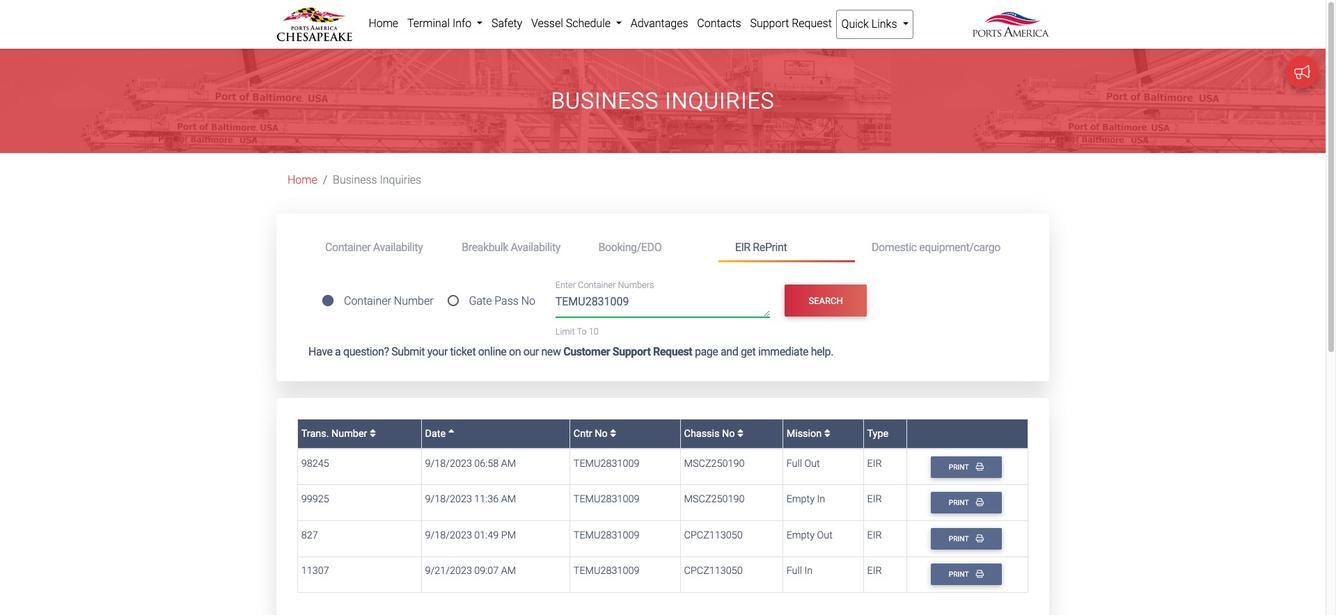 Task type: vqa. For each thing, say whether or not it's contained in the screenshot.
Trans.
yes



Task type: describe. For each thing, give the bounding box(es) containing it.
eir reprint link
[[718, 235, 855, 263]]

empty in
[[787, 494, 825, 506]]

container for container number
[[344, 295, 391, 308]]

vessel schedule link
[[527, 10, 626, 38]]

pass
[[495, 295, 519, 308]]

ticket
[[450, 345, 476, 359]]

search
[[809, 296, 843, 306]]

06:58
[[474, 458, 499, 470]]

9/18/2023 11:36 am
[[425, 494, 516, 506]]

eir for empty out
[[867, 530, 882, 541]]

page
[[695, 345, 718, 359]]

mission
[[787, 428, 824, 440]]

limit to 10
[[555, 327, 599, 337]]

vessel
[[531, 17, 563, 30]]

empty out
[[787, 530, 833, 541]]

temu2831009 for 9/21/2023 09:07 am
[[574, 566, 639, 577]]

cntr
[[574, 428, 592, 440]]

eir for full in
[[867, 566, 882, 577]]

am for 9/18/2023 06:58 am
[[501, 458, 516, 470]]

our
[[523, 345, 539, 359]]

safety link
[[487, 10, 527, 38]]

breakbulk availability
[[462, 241, 561, 254]]

cntr no
[[574, 428, 610, 440]]

support request link
[[746, 10, 836, 38]]

trans. number
[[301, 428, 370, 440]]

breakbulk availability link
[[445, 235, 582, 261]]

pm
[[501, 530, 516, 541]]

print link for empty out
[[931, 528, 1002, 550]]

10
[[589, 327, 599, 337]]

contacts
[[697, 17, 741, 30]]

sort image
[[610, 429, 616, 439]]

online
[[478, 345, 507, 359]]

0 horizontal spatial home link
[[288, 174, 317, 187]]

container availability
[[325, 241, 423, 254]]

1 vertical spatial container
[[578, 280, 616, 291]]

terminal info link
[[403, 10, 487, 38]]

0 horizontal spatial no
[[521, 295, 536, 308]]

gate
[[469, 295, 492, 308]]

eir for full out
[[867, 458, 882, 470]]

limit
[[555, 327, 575, 337]]

eir for empty in
[[867, 494, 882, 506]]

full for full out
[[787, 458, 802, 470]]

mission link
[[787, 428, 831, 440]]

immediate
[[758, 345, 808, 359]]

0 horizontal spatial request
[[653, 345, 692, 359]]

eir reprint
[[735, 241, 787, 254]]

1 horizontal spatial home link
[[364, 10, 403, 38]]

cpcz113050 for full
[[684, 566, 743, 577]]

domestic
[[872, 241, 917, 254]]

Enter Container Numbers text field
[[555, 294, 770, 317]]

0 vertical spatial business inquiries
[[551, 88, 775, 114]]

numbers
[[618, 280, 654, 291]]

quick links link
[[836, 10, 913, 39]]

date link
[[425, 428, 455, 440]]

have
[[308, 345, 333, 359]]

1 horizontal spatial support
[[750, 17, 789, 30]]

1 horizontal spatial request
[[792, 17, 832, 30]]

full in
[[787, 566, 813, 577]]

advantages link
[[626, 10, 693, 38]]

9/18/2023 01:49 pm
[[425, 530, 516, 541]]

9/18/2023 06:58 am
[[425, 458, 516, 470]]

no for cntr no
[[595, 428, 608, 440]]

sort image for mission
[[824, 429, 831, 439]]

on
[[509, 345, 521, 359]]

submit
[[391, 345, 425, 359]]

safety
[[492, 17, 522, 30]]

print for empty out
[[949, 534, 971, 544]]

mscz250190 for empty
[[684, 494, 745, 506]]

new
[[541, 345, 561, 359]]

cntr no link
[[574, 428, 616, 440]]

terminal
[[407, 17, 450, 30]]

customer support request link
[[563, 345, 692, 359]]

trans.
[[301, 428, 329, 440]]

1 horizontal spatial inquiries
[[665, 88, 775, 114]]

full out
[[787, 458, 820, 470]]

sort up image
[[448, 429, 455, 439]]

chassis
[[684, 428, 720, 440]]

have a question? submit your ticket online on our new customer support request page and get immediate help.
[[308, 345, 833, 359]]

9/18/2023 for 9/18/2023 06:58 am
[[425, 458, 472, 470]]

date
[[425, 428, 448, 440]]

out for full out
[[805, 458, 820, 470]]

99925
[[301, 494, 329, 506]]

am for 9/18/2023 11:36 am
[[501, 494, 516, 506]]

print image for full out
[[976, 463, 984, 471]]

in for empty in
[[817, 494, 825, 506]]

out for empty out
[[817, 530, 833, 541]]

9/18/2023 for 9/18/2023 11:36 am
[[425, 494, 472, 506]]

gate pass no
[[469, 295, 536, 308]]

your
[[427, 345, 448, 359]]

print for empty in
[[949, 499, 971, 508]]

print link for empty in
[[931, 492, 1002, 514]]



Task type: locate. For each thing, give the bounding box(es) containing it.
container right the enter
[[578, 280, 616, 291]]

1 vertical spatial in
[[805, 566, 813, 577]]

2 empty from the top
[[787, 530, 815, 541]]

request
[[792, 17, 832, 30], [653, 345, 692, 359]]

3 print from the top
[[949, 534, 971, 544]]

9/18/2023 up 9/21/2023
[[425, 530, 472, 541]]

1 vertical spatial out
[[817, 530, 833, 541]]

1 empty from the top
[[787, 494, 815, 506]]

breakbulk
[[462, 241, 508, 254]]

sort image for trans. number
[[370, 429, 376, 439]]

quick links
[[842, 17, 900, 31]]

2 horizontal spatial no
[[722, 428, 735, 440]]

temu2831009
[[574, 458, 639, 470], [574, 494, 639, 506], [574, 530, 639, 541], [574, 566, 639, 577]]

am right "11:36"
[[501, 494, 516, 506]]

to
[[577, 327, 587, 337]]

temu2831009 for 9/18/2023 01:49 pm
[[574, 530, 639, 541]]

links
[[872, 17, 897, 31]]

1 vertical spatial home link
[[288, 174, 317, 187]]

1 horizontal spatial business inquiries
[[551, 88, 775, 114]]

full
[[787, 458, 802, 470], [787, 566, 802, 577]]

0 horizontal spatial availability
[[373, 241, 423, 254]]

full down mission
[[787, 458, 802, 470]]

domestic equipment/cargo link
[[855, 235, 1017, 261]]

1 vertical spatial home
[[288, 174, 317, 187]]

2 vertical spatial 9/18/2023
[[425, 530, 472, 541]]

no right chassis at the bottom right of the page
[[722, 428, 735, 440]]

0 vertical spatial number
[[394, 295, 434, 308]]

1 vertical spatial business
[[333, 174, 377, 187]]

sort image inside mission "link"
[[824, 429, 831, 439]]

no for chassis no
[[722, 428, 735, 440]]

print
[[949, 463, 971, 472], [949, 499, 971, 508], [949, 534, 971, 544], [949, 570, 971, 579]]

1 availability from the left
[[373, 241, 423, 254]]

question?
[[343, 345, 389, 359]]

1 horizontal spatial no
[[595, 428, 608, 440]]

1 vertical spatial business inquiries
[[333, 174, 421, 187]]

0 vertical spatial full
[[787, 458, 802, 470]]

0 vertical spatial print image
[[976, 463, 984, 471]]

help.
[[811, 345, 833, 359]]

2 horizontal spatial sort image
[[824, 429, 831, 439]]

1 vertical spatial support
[[613, 345, 651, 359]]

number right trans.
[[331, 428, 367, 440]]

enter
[[555, 280, 576, 291]]

support right customer
[[613, 345, 651, 359]]

0 vertical spatial mscz250190
[[684, 458, 745, 470]]

0 horizontal spatial business
[[333, 174, 377, 187]]

2 print image from the top
[[976, 499, 984, 506]]

2 9/18/2023 from the top
[[425, 494, 472, 506]]

0 vertical spatial container
[[325, 241, 371, 254]]

1 horizontal spatial in
[[817, 494, 825, 506]]

cpcz113050 for empty
[[684, 530, 743, 541]]

3 am from the top
[[501, 566, 516, 577]]

home link
[[364, 10, 403, 38], [288, 174, 317, 187]]

no left sort image
[[595, 428, 608, 440]]

booking/edo link
[[582, 235, 718, 261]]

number for container number
[[394, 295, 434, 308]]

0 vertical spatial print image
[[976, 534, 984, 542]]

print image
[[976, 534, 984, 542], [976, 570, 984, 578]]

print link for full in
[[931, 564, 1002, 586]]

1 vertical spatial number
[[331, 428, 367, 440]]

1 temu2831009 from the top
[[574, 458, 639, 470]]

1 vertical spatial empty
[[787, 530, 815, 541]]

9/18/2023 left "11:36"
[[425, 494, 472, 506]]

quick
[[842, 17, 869, 31]]

booking/edo
[[598, 241, 662, 254]]

1 vertical spatial full
[[787, 566, 802, 577]]

cpcz113050
[[684, 530, 743, 541], [684, 566, 743, 577]]

print image for full in
[[976, 570, 984, 578]]

business inquiries
[[551, 88, 775, 114], [333, 174, 421, 187]]

print image for empty out
[[976, 534, 984, 542]]

2 full from the top
[[787, 566, 802, 577]]

0 vertical spatial cpcz113050
[[684, 530, 743, 541]]

1 horizontal spatial number
[[394, 295, 434, 308]]

terminal info
[[407, 17, 474, 30]]

support right contacts
[[750, 17, 789, 30]]

container up question?
[[344, 295, 391, 308]]

01:49
[[474, 530, 499, 541]]

09:07
[[474, 566, 499, 577]]

1 full from the top
[[787, 458, 802, 470]]

in up the empty out
[[817, 494, 825, 506]]

1 vertical spatial request
[[653, 345, 692, 359]]

container for container availability
[[325, 241, 371, 254]]

98245
[[301, 458, 329, 470]]

sort image for chassis no
[[737, 429, 744, 439]]

info
[[453, 17, 472, 30]]

2 cpcz113050 from the top
[[684, 566, 743, 577]]

3 print link from the top
[[931, 528, 1002, 550]]

mscz250190 for full
[[684, 458, 745, 470]]

9/18/2023 for 9/18/2023 01:49 pm
[[425, 530, 472, 541]]

container
[[325, 241, 371, 254], [578, 280, 616, 291], [344, 295, 391, 308]]

trans. number link
[[301, 428, 376, 440]]

1 print image from the top
[[976, 534, 984, 542]]

1 print from the top
[[949, 463, 971, 472]]

0 vertical spatial support
[[750, 17, 789, 30]]

print link for full out
[[931, 456, 1002, 478]]

9/21/2023
[[425, 566, 472, 577]]

0 vertical spatial empty
[[787, 494, 815, 506]]

support request
[[750, 17, 832, 30]]

temu2831009 for 9/18/2023 06:58 am
[[574, 458, 639, 470]]

0 horizontal spatial sort image
[[370, 429, 376, 439]]

schedule
[[566, 17, 611, 30]]

0 vertical spatial out
[[805, 458, 820, 470]]

in down the empty out
[[805, 566, 813, 577]]

chassis no link
[[684, 428, 744, 440]]

2 vertical spatial am
[[501, 566, 516, 577]]

1 vertical spatial print image
[[976, 499, 984, 506]]

1 vertical spatial cpcz113050
[[684, 566, 743, 577]]

4 print from the top
[[949, 570, 971, 579]]

2 print link from the top
[[931, 492, 1002, 514]]

sort image inside chassis no link
[[737, 429, 744, 439]]

4 temu2831009 from the top
[[574, 566, 639, 577]]

sort image inside trans. number link
[[370, 429, 376, 439]]

1 vertical spatial print image
[[976, 570, 984, 578]]

request left quick
[[792, 17, 832, 30]]

container availability link
[[308, 235, 445, 261]]

in
[[817, 494, 825, 506], [805, 566, 813, 577]]

out down mission "link"
[[805, 458, 820, 470]]

eir
[[735, 241, 750, 254], [867, 458, 882, 470], [867, 494, 882, 506], [867, 530, 882, 541], [867, 566, 882, 577]]

4 print link from the top
[[931, 564, 1002, 586]]

1 sort image from the left
[[370, 429, 376, 439]]

temu2831009 for 9/18/2023 11:36 am
[[574, 494, 639, 506]]

enter container numbers
[[555, 280, 654, 291]]

print for full in
[[949, 570, 971, 579]]

empty up full in
[[787, 530, 815, 541]]

number
[[394, 295, 434, 308], [331, 428, 367, 440]]

1 print image from the top
[[976, 463, 984, 471]]

2 vertical spatial container
[[344, 295, 391, 308]]

a
[[335, 345, 341, 359]]

get
[[741, 345, 756, 359]]

1 cpcz113050 from the top
[[684, 530, 743, 541]]

in for full in
[[805, 566, 813, 577]]

1 mscz250190 from the top
[[684, 458, 745, 470]]

0 vertical spatial home
[[369, 17, 398, 30]]

full down the empty out
[[787, 566, 802, 577]]

sort image right chassis at the bottom right of the page
[[737, 429, 744, 439]]

9/21/2023 09:07 am
[[425, 566, 516, 577]]

chassis no
[[684, 428, 737, 440]]

search button
[[785, 285, 867, 317]]

home
[[369, 17, 398, 30], [288, 174, 317, 187]]

2 temu2831009 from the top
[[574, 494, 639, 506]]

container number
[[344, 295, 434, 308]]

availability for container availability
[[373, 241, 423, 254]]

support
[[750, 17, 789, 30], [613, 345, 651, 359]]

container inside container availability link
[[325, 241, 371, 254]]

11307
[[301, 566, 329, 577]]

availability
[[373, 241, 423, 254], [511, 241, 561, 254]]

1 vertical spatial inquiries
[[380, 174, 421, 187]]

print link
[[931, 456, 1002, 478], [931, 492, 1002, 514], [931, 528, 1002, 550], [931, 564, 1002, 586]]

number up submit
[[394, 295, 434, 308]]

sort image right trans.
[[370, 429, 376, 439]]

availability up the enter
[[511, 241, 561, 254]]

customer
[[563, 345, 610, 359]]

empty for empty out
[[787, 530, 815, 541]]

am for 9/21/2023 09:07 am
[[501, 566, 516, 577]]

1 vertical spatial am
[[501, 494, 516, 506]]

type
[[867, 428, 889, 440]]

print for full out
[[949, 463, 971, 472]]

0 vertical spatial 9/18/2023
[[425, 458, 472, 470]]

availability for breakbulk availability
[[511, 241, 561, 254]]

vessel schedule
[[531, 17, 613, 30]]

and
[[721, 345, 738, 359]]

out down empty in
[[817, 530, 833, 541]]

inquiries
[[665, 88, 775, 114], [380, 174, 421, 187]]

1 vertical spatial 9/18/2023
[[425, 494, 472, 506]]

equipment/cargo
[[919, 241, 1001, 254]]

full for full in
[[787, 566, 802, 577]]

0 vertical spatial business
[[551, 88, 659, 114]]

no
[[521, 295, 536, 308], [595, 428, 608, 440], [722, 428, 735, 440]]

0 horizontal spatial home
[[288, 174, 317, 187]]

0 vertical spatial am
[[501, 458, 516, 470]]

0 horizontal spatial number
[[331, 428, 367, 440]]

advantages
[[631, 17, 688, 30]]

2 am from the top
[[501, 494, 516, 506]]

empty for empty in
[[787, 494, 815, 506]]

sort image left type
[[824, 429, 831, 439]]

1 am from the top
[[501, 458, 516, 470]]

0 vertical spatial in
[[817, 494, 825, 506]]

container up container number
[[325, 241, 371, 254]]

2 print from the top
[[949, 499, 971, 508]]

1 print link from the top
[[931, 456, 1002, 478]]

1 horizontal spatial home
[[369, 17, 398, 30]]

1 horizontal spatial sort image
[[737, 429, 744, 439]]

0 vertical spatial request
[[792, 17, 832, 30]]

empty down full out
[[787, 494, 815, 506]]

am right 06:58 at the left of the page
[[501, 458, 516, 470]]

3 temu2831009 from the top
[[574, 530, 639, 541]]

9/18/2023 down sort up icon
[[425, 458, 472, 470]]

2 mscz250190 from the top
[[684, 494, 745, 506]]

mscz250190
[[684, 458, 745, 470], [684, 494, 745, 506]]

reprint
[[753, 241, 787, 254]]

request left page
[[653, 345, 692, 359]]

0 horizontal spatial in
[[805, 566, 813, 577]]

sort image
[[370, 429, 376, 439], [737, 429, 744, 439], [824, 429, 831, 439]]

11:36
[[474, 494, 499, 506]]

3 sort image from the left
[[824, 429, 831, 439]]

no right pass
[[521, 295, 536, 308]]

0 vertical spatial home link
[[364, 10, 403, 38]]

2 print image from the top
[[976, 570, 984, 578]]

print image for empty in
[[976, 499, 984, 506]]

contacts link
[[693, 10, 746, 38]]

827
[[301, 530, 318, 541]]

2 sort image from the left
[[737, 429, 744, 439]]

0 horizontal spatial support
[[613, 345, 651, 359]]

out
[[805, 458, 820, 470], [817, 530, 833, 541]]

availability up container number
[[373, 241, 423, 254]]

number for trans. number
[[331, 428, 367, 440]]

0 horizontal spatial business inquiries
[[333, 174, 421, 187]]

1 horizontal spatial business
[[551, 88, 659, 114]]

1 9/18/2023 from the top
[[425, 458, 472, 470]]

2 availability from the left
[[511, 241, 561, 254]]

1 horizontal spatial availability
[[511, 241, 561, 254]]

0 vertical spatial inquiries
[[665, 88, 775, 114]]

1 vertical spatial mscz250190
[[684, 494, 745, 506]]

am right 09:07 in the bottom of the page
[[501, 566, 516, 577]]

9/18/2023
[[425, 458, 472, 470], [425, 494, 472, 506], [425, 530, 472, 541]]

domestic equipment/cargo
[[872, 241, 1001, 254]]

3 9/18/2023 from the top
[[425, 530, 472, 541]]

print image
[[976, 463, 984, 471], [976, 499, 984, 506]]

0 horizontal spatial inquiries
[[380, 174, 421, 187]]



